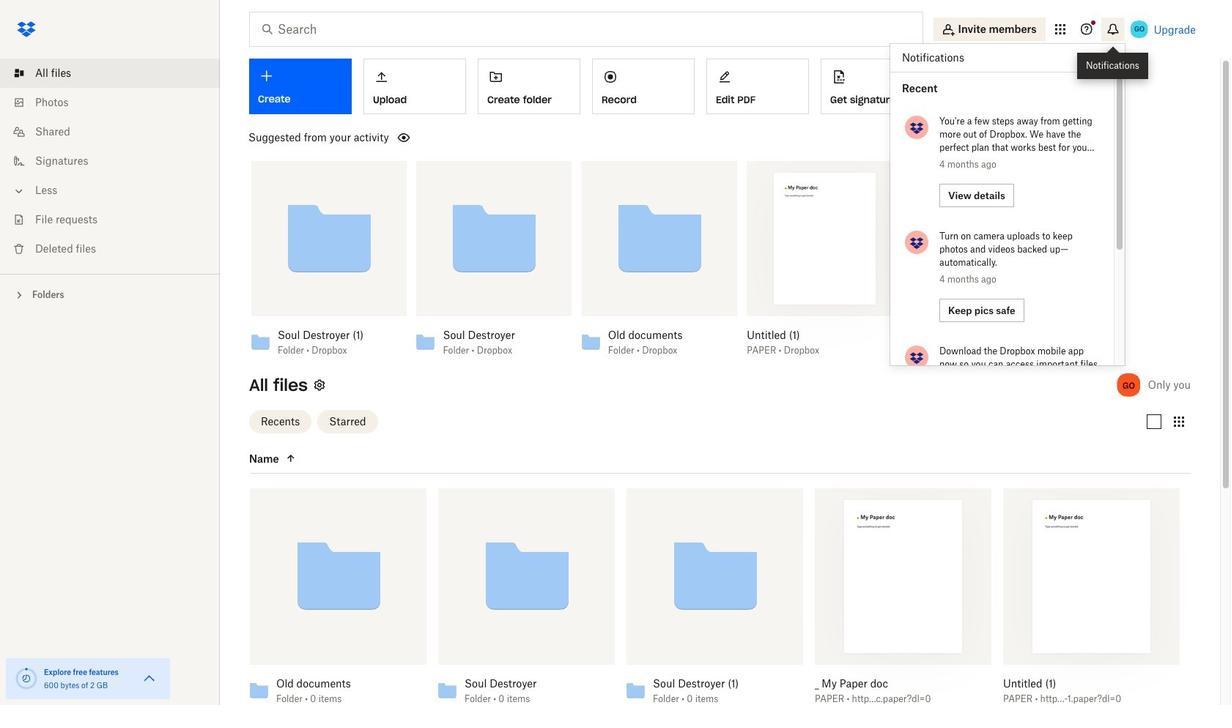 Task type: vqa. For each thing, say whether or not it's contained in the screenshot.
bottommost the Add
no



Task type: locate. For each thing, give the bounding box(es) containing it.
folder, old documents row
[[244, 489, 427, 706]]

folder, soul destroyer row
[[432, 489, 615, 706]]

dropbox image
[[12, 15, 41, 44]]

file, _ my paper doc.paper row
[[809, 489, 992, 706]]

list item
[[0, 59, 220, 88]]

list
[[0, 50, 220, 274]]



Task type: describe. For each thing, give the bounding box(es) containing it.
folder, soul destroyer (1) row
[[621, 489, 803, 706]]

less image
[[12, 184, 26, 199]]

file, untitled (1).paper row
[[997, 489, 1180, 706]]



